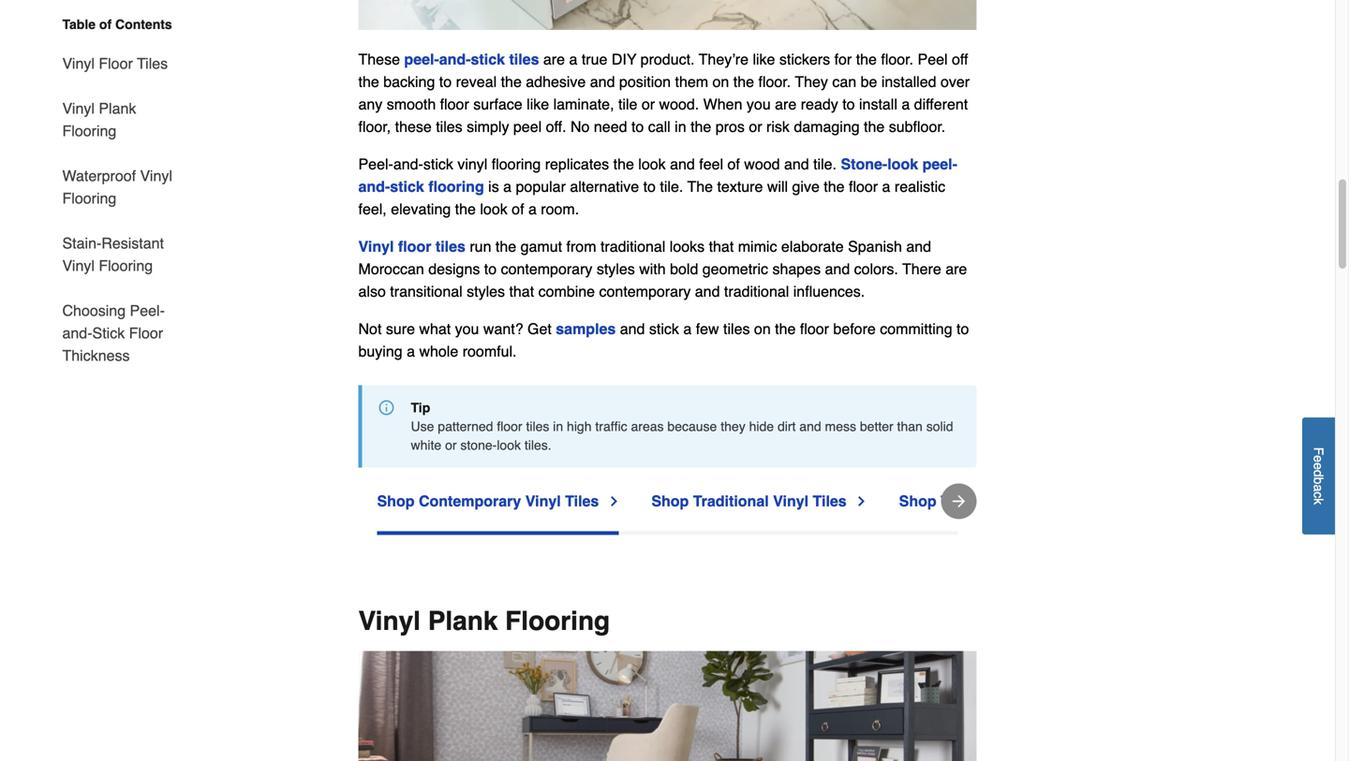 Task type: describe. For each thing, give the bounding box(es) containing it.
a left few
[[683, 321, 692, 338]]

sure
[[386, 321, 415, 338]]

chevron right image
[[854, 494, 869, 509]]

stone-
[[841, 156, 888, 173]]

a down sure
[[407, 343, 415, 360]]

what
[[419, 321, 451, 338]]

f e e d b a c k
[[1311, 448, 1326, 505]]

gamut
[[521, 238, 562, 255]]

on inside are a true diy product. they're like stickers for the floor. peel off the backing to reveal the adhesive and position them on the floor. they can be installed over any smooth floor surface like laminate, tile or wood. when you are ready to install a different floor, these tiles simply peel off. no need to call in the pros or risk damaging the subfloor.
[[713, 73, 729, 91]]

simply
[[467, 118, 509, 136]]

backing
[[383, 73, 435, 91]]

run the gamut from traditional looks that mimic elaborate spanish and moroccan designs to contemporary styles with bold geometric shapes and colors. there are also transitional styles that combine contemporary and traditional influences.
[[358, 238, 967, 300]]

floor inside "is a popular alternative to tile. the texture will give the floor a realistic feel, elevating the look of a room."
[[849, 178, 878, 195]]

look inside "is a popular alternative to tile. the texture will give the floor a realistic feel, elevating the look of a room."
[[480, 201, 508, 218]]

colors.
[[854, 261, 898, 278]]

vinyl floor tiles link
[[62, 41, 168, 86]]

the
[[687, 178, 713, 195]]

is a popular alternative to tile. the texture will give the floor a realistic feel, elevating the look of a room.
[[358, 178, 946, 218]]

solid
[[927, 419, 954, 434]]

samples
[[556, 321, 616, 338]]

or inside 'tip use patterned floor tiles in high traffic areas because they hide dirt and mess better than solid white or stone-look tiles.'
[[445, 438, 457, 453]]

product.
[[641, 51, 695, 68]]

1 vertical spatial or
[[749, 118, 762, 136]]

arrow right image
[[950, 493, 969, 511]]

hide
[[749, 419, 774, 434]]

these
[[395, 118, 432, 136]]

1 e from the top
[[1311, 456, 1326, 463]]

and inside are a true diy product. they're like stickers for the floor. peel off the backing to reveal the adhesive and position them on the floor. they can be installed over any smooth floor surface like laminate, tile or wood. when you are ready to install a different floor, these tiles simply peel off. no need to call in the pros or risk damaging the subfloor.
[[590, 73, 615, 91]]

and stick a few tiles on the floor before committing to buying a whole roomful.
[[358, 321, 969, 360]]

and- down these
[[393, 156, 423, 173]]

choosing
[[62, 302, 126, 320]]

laminate,
[[553, 96, 614, 113]]

0 vertical spatial peel-
[[358, 156, 393, 173]]

with
[[639, 261, 666, 278]]

to inside "is a popular alternative to tile. the texture will give the floor a realistic feel, elevating the look of a room."
[[643, 178, 656, 195]]

chevron right image
[[607, 494, 622, 509]]

run
[[470, 238, 491, 255]]

on inside and stick a few tiles on the floor before committing to buying a whole roomful.
[[754, 321, 771, 338]]

than
[[897, 419, 923, 434]]

feel,
[[358, 201, 387, 218]]

over
[[941, 73, 970, 91]]

these peel-and-stick tiles
[[358, 51, 539, 68]]

2 e from the top
[[1311, 463, 1326, 470]]

popular
[[516, 178, 566, 195]]

give
[[792, 178, 820, 195]]

a down popular
[[528, 201, 537, 218]]

tiles inside are a true diy product. they're like stickers for the floor. peel off the backing to reveal the adhesive and position them on the floor. they can be installed over any smooth floor surface like laminate, tile or wood. when you are ready to install a different floor, these tiles simply peel off. no need to call in the pros or risk damaging the subfloor.
[[436, 118, 463, 136]]

dirt
[[778, 419, 796, 434]]

replicates
[[545, 156, 609, 173]]

to inside and stick a few tiles on the floor before committing to buying a whole roomful.
[[957, 321, 969, 338]]

the inside and stick a few tiles on the floor before committing to buying a whole roomful.
[[775, 321, 796, 338]]

stain-
[[62, 235, 101, 252]]

1 vertical spatial styles
[[467, 283, 505, 300]]

0 vertical spatial floor
[[99, 55, 133, 72]]

0 vertical spatial peel-
[[404, 51, 439, 68]]

peel-and-stick vinyl plank floor in a home office image
[[358, 652, 977, 762]]

and up influences.
[[825, 261, 850, 278]]

1 horizontal spatial traditional
[[724, 283, 789, 300]]

patterned
[[438, 419, 493, 434]]

tiles for shop transitional vinyl tiles
[[1069, 493, 1103, 510]]

stick up reveal
[[471, 51, 505, 68]]

is
[[488, 178, 499, 195]]

transitional
[[941, 493, 1025, 510]]

and up give
[[784, 156, 809, 173]]

vinyl floor tiles
[[62, 55, 168, 72]]

tile. inside "is a popular alternative to tile. the texture will give the floor a realistic feel, elevating the look of a room."
[[660, 178, 683, 195]]

are inside run the gamut from traditional looks that mimic elaborate spanish and moroccan designs to contemporary styles with bold geometric shapes and colors. there are also transitional styles that combine contemporary and traditional influences.
[[946, 261, 967, 278]]

tiles.
[[525, 438, 552, 453]]

1 horizontal spatial or
[[642, 96, 655, 113]]

shop traditional vinyl tiles
[[652, 493, 847, 510]]

shop transitional vinyl tiles
[[899, 493, 1103, 510]]

few
[[696, 321, 719, 338]]

0 vertical spatial traditional
[[601, 238, 666, 255]]

to down can
[[843, 96, 855, 113]]

traffic
[[595, 419, 628, 434]]

the down they're
[[734, 73, 754, 91]]

2 horizontal spatial of
[[728, 156, 740, 173]]

wood.
[[659, 96, 699, 113]]

to left call
[[632, 118, 644, 136]]

alternative
[[570, 178, 639, 195]]

tip
[[411, 401, 430, 416]]

shop for shop transitional vinyl tiles
[[899, 493, 937, 510]]

mimic
[[738, 238, 777, 255]]

in inside 'tip use patterned floor tiles in high traffic areas because they hide dirt and mess better than solid white or stone-look tiles.'
[[553, 419, 563, 434]]

in inside are a true diy product. they're like stickers for the floor. peel off the backing to reveal the adhesive and position them on the floor. they can be installed over any smooth floor surface like laminate, tile or wood. when you are ready to install a different floor, these tiles simply peel off. no need to call in the pros or risk damaging the subfloor.
[[675, 118, 687, 136]]

table of contents element
[[47, 15, 188, 367]]

and- inside choosing peel- and-stick floor thickness
[[62, 325, 92, 342]]

vinyl floor tiles
[[358, 238, 466, 255]]

stone-
[[461, 438, 497, 453]]

and inside and stick a few tiles on the floor before committing to buying a whole roomful.
[[620, 321, 645, 338]]

wood
[[744, 156, 780, 173]]

install
[[859, 96, 898, 113]]

contents
[[115, 17, 172, 32]]

flooring inside stain-resistant vinyl flooring
[[99, 257, 153, 275]]

f
[[1311, 448, 1326, 456]]

and- inside stone-look peel- and-stick flooring
[[358, 178, 390, 195]]

1 horizontal spatial flooring
[[492, 156, 541, 173]]

them
[[675, 73, 709, 91]]

contemporary
[[419, 493, 521, 510]]

want?
[[483, 321, 523, 338]]

a right is
[[503, 178, 512, 195]]

vinyl floor tiles link
[[358, 238, 466, 255]]

to down these peel-and-stick tiles
[[439, 73, 452, 91]]

vinyl inside stain-resistant vinyl flooring
[[62, 257, 95, 275]]

diy
[[612, 51, 637, 68]]

a inside button
[[1311, 485, 1326, 492]]

thickness
[[62, 347, 130, 365]]

can
[[832, 73, 857, 91]]

1 vertical spatial that
[[509, 283, 534, 300]]

elevating
[[391, 201, 451, 218]]

peel
[[513, 118, 542, 136]]

the up any
[[358, 73, 379, 91]]

geometric
[[703, 261, 768, 278]]

the down install
[[864, 118, 885, 136]]

vinyl inside waterproof vinyl flooring
[[140, 167, 172, 185]]

0 vertical spatial floor.
[[881, 51, 914, 68]]

shop for shop contemporary vinyl tiles
[[377, 493, 415, 510]]

plank inside 'link'
[[99, 100, 136, 117]]

tile
[[618, 96, 638, 113]]

stick inside and stick a few tiles on the floor before committing to buying a whole roomful.
[[649, 321, 679, 338]]

peel- inside stone-look peel- and-stick flooring
[[923, 156, 958, 173]]

0 horizontal spatial of
[[99, 17, 112, 32]]

stick inside stone-look peel- and-stick flooring
[[390, 178, 424, 195]]

the left pros
[[691, 118, 712, 136]]

committing
[[880, 321, 953, 338]]

info image
[[379, 401, 394, 416]]

ready
[[801, 96, 838, 113]]

waterproof
[[62, 167, 136, 185]]

floor inside 'tip use patterned floor tiles in high traffic areas because they hide dirt and mess better than solid white or stone-look tiles.'
[[497, 419, 523, 434]]

stone-look peel- and-stick flooring link
[[358, 156, 958, 195]]

1 vertical spatial plank
[[428, 607, 498, 637]]

the inside run the gamut from traditional looks that mimic elaborate spanish and moroccan designs to contemporary styles with bold geometric shapes and colors. there are also transitional styles that combine contemporary and traditional influences.
[[496, 238, 517, 255]]

adhesive
[[526, 73, 586, 91]]

when
[[703, 96, 743, 113]]

a kitchen island with a wine cooler and marble look peel-and-stick vinyl floor tiles. image
[[358, 0, 977, 30]]

table
[[62, 17, 96, 32]]

also
[[358, 283, 386, 300]]

subfloor.
[[889, 118, 946, 136]]

pros
[[716, 118, 745, 136]]

tiles for tip use patterned floor tiles in high traffic areas because they hide dirt and mess better than solid white or stone-look tiles.
[[526, 419, 549, 434]]

the up surface
[[501, 73, 522, 91]]

peel-and-stick vinyl flooring replicates the look and feel of wood and tile.
[[358, 156, 841, 173]]

look inside 'tip use patterned floor tiles in high traffic areas because they hide dirt and mess better than solid white or stone-look tiles.'
[[497, 438, 521, 453]]

before
[[833, 321, 876, 338]]

tiles for these peel-and-stick tiles
[[509, 51, 539, 68]]

and up the there
[[907, 238, 932, 255]]

off.
[[546, 118, 567, 136]]

shop for shop traditional vinyl tiles
[[652, 493, 689, 510]]

1 vertical spatial are
[[775, 96, 797, 113]]

flooring inside waterproof vinyl flooring
[[62, 190, 116, 207]]

floor inside and stick a few tiles on the floor before committing to buying a whole roomful.
[[800, 321, 829, 338]]

a down stone-
[[882, 178, 891, 195]]

stain-resistant vinyl flooring
[[62, 235, 164, 275]]



Task type: vqa. For each thing, say whether or not it's contained in the screenshot.
Table of Contents
yes



Task type: locate. For each thing, give the bounding box(es) containing it.
to
[[439, 73, 452, 91], [843, 96, 855, 113], [632, 118, 644, 136], [643, 178, 656, 195], [484, 261, 497, 278], [957, 321, 969, 338]]

0 horizontal spatial traditional
[[601, 238, 666, 255]]

floor inside choosing peel- and-stick floor thickness
[[129, 325, 163, 342]]

flooring inside stone-look peel- and-stick flooring
[[428, 178, 484, 195]]

installed
[[882, 73, 937, 91]]

1 horizontal spatial vinyl plank flooring
[[358, 607, 610, 637]]

floor inside are a true diy product. they're like stickers for the floor. peel off the backing to reveal the adhesive and position them on the floor. they can be installed over any smooth floor surface like laminate, tile or wood. when you are ready to install a different floor, these tiles simply peel off. no need to call in the pros or risk damaging the subfloor.
[[440, 96, 469, 113]]

peel-and-stick tiles link
[[404, 51, 539, 68]]

they're
[[699, 51, 749, 68]]

from
[[567, 238, 596, 255]]

floor right stick
[[129, 325, 163, 342]]

traditional
[[601, 238, 666, 255], [724, 283, 789, 300]]

spanish
[[848, 238, 902, 255]]

1 vertical spatial vinyl plank flooring
[[358, 607, 610, 637]]

1 horizontal spatial contemporary
[[599, 283, 691, 300]]

position
[[619, 73, 671, 91]]

and down true
[[590, 73, 615, 91]]

1 vertical spatial floor.
[[759, 73, 791, 91]]

0 vertical spatial of
[[99, 17, 112, 32]]

1 vertical spatial on
[[754, 321, 771, 338]]

vinyl inside 'link'
[[1029, 493, 1065, 510]]

to right alternative
[[643, 178, 656, 195]]

1 shop from the left
[[377, 493, 415, 510]]

tiles for shop contemporary vinyl tiles
[[565, 493, 599, 510]]

are up "risk"
[[775, 96, 797, 113]]

moroccan
[[358, 261, 424, 278]]

in left high
[[553, 419, 563, 434]]

high
[[567, 419, 592, 434]]

shop left "arrow right" image
[[899, 493, 937, 510]]

are right the there
[[946, 261, 967, 278]]

not sure what you want? get samples
[[358, 321, 616, 338]]

are a true diy product. they're like stickers for the floor. peel off the backing to reveal the adhesive and position them on the floor. they can be installed over any smooth floor surface like laminate, tile or wood. when you are ready to install a different floor, these tiles simply peel off. no need to call in the pros or risk damaging the subfloor.
[[358, 51, 970, 136]]

shop contemporary vinyl tiles
[[377, 493, 599, 510]]

e up b
[[1311, 463, 1326, 470]]

0 horizontal spatial like
[[527, 96, 549, 113]]

contemporary down gamut
[[501, 261, 593, 278]]

they
[[795, 73, 828, 91]]

1 horizontal spatial on
[[754, 321, 771, 338]]

flooring up is
[[492, 156, 541, 173]]

roomful.
[[463, 343, 517, 360]]

1 horizontal spatial in
[[675, 118, 687, 136]]

not
[[358, 321, 382, 338]]

and
[[590, 73, 615, 91], [670, 156, 695, 173], [784, 156, 809, 173], [907, 238, 932, 255], [825, 261, 850, 278], [695, 283, 720, 300], [620, 321, 645, 338], [800, 419, 822, 434]]

0 horizontal spatial or
[[445, 438, 457, 453]]

peel- up realistic
[[923, 156, 958, 173]]

you
[[747, 96, 771, 113], [455, 321, 479, 338]]

peel- down floor, at the top of page
[[358, 156, 393, 173]]

1 vertical spatial in
[[553, 419, 563, 434]]

1 horizontal spatial shop
[[652, 493, 689, 510]]

look left tiles.
[[497, 438, 521, 453]]

you up "roomful."
[[455, 321, 479, 338]]

0 vertical spatial are
[[543, 51, 565, 68]]

tiles up designs
[[436, 238, 466, 255]]

transitional
[[390, 283, 463, 300]]

need
[[594, 118, 627, 136]]

the right give
[[824, 178, 845, 195]]

or left "risk"
[[749, 118, 762, 136]]

3 shop from the left
[[899, 493, 937, 510]]

or
[[642, 96, 655, 113], [749, 118, 762, 136], [445, 438, 457, 453]]

c
[[1311, 492, 1326, 499]]

1 vertical spatial tile.
[[660, 178, 683, 195]]

traditional
[[693, 493, 769, 510]]

and- up reveal
[[439, 51, 471, 68]]

and up the
[[670, 156, 695, 173]]

1 vertical spatial floor
[[129, 325, 163, 342]]

of right table
[[99, 17, 112, 32]]

tiles for and stick a few tiles on the floor before committing to buying a whole roomful.
[[723, 321, 750, 338]]

1 vertical spatial you
[[455, 321, 479, 338]]

that up geometric
[[709, 238, 734, 255]]

designs
[[428, 261, 480, 278]]

buying
[[358, 343, 403, 360]]

tiles inside 'tip use patterned floor tiles in high traffic areas because they hide dirt and mess better than solid white or stone-look tiles.'
[[526, 419, 549, 434]]

and right dirt
[[800, 419, 822, 434]]

0 horizontal spatial shop
[[377, 493, 415, 510]]

1 vertical spatial like
[[527, 96, 549, 113]]

1 horizontal spatial that
[[709, 238, 734, 255]]

tiles inside shop traditional vinyl tiles link
[[813, 493, 847, 510]]

the down influences.
[[775, 321, 796, 338]]

are up adhesive
[[543, 51, 565, 68]]

tiles
[[137, 55, 168, 72], [565, 493, 599, 510], [813, 493, 847, 510], [1069, 493, 1103, 510]]

floor.
[[881, 51, 914, 68], [759, 73, 791, 91]]

white
[[411, 438, 442, 453]]

of
[[99, 17, 112, 32], [728, 156, 740, 173], [512, 201, 524, 218]]

0 vertical spatial plank
[[99, 100, 136, 117]]

peel- up backing
[[404, 51, 439, 68]]

2 horizontal spatial shop
[[899, 493, 937, 510]]

0 vertical spatial contemporary
[[501, 261, 593, 278]]

on right few
[[754, 321, 771, 338]]

traditional up the with
[[601, 238, 666, 255]]

1 vertical spatial of
[[728, 156, 740, 173]]

that up get
[[509, 283, 534, 300]]

0 horizontal spatial peel-
[[404, 51, 439, 68]]

peel- right choosing on the top left of the page
[[130, 302, 165, 320]]

tiles up adhesive
[[509, 51, 539, 68]]

on up "when"
[[713, 73, 729, 91]]

1 horizontal spatial like
[[753, 51, 775, 68]]

and- up feel,
[[358, 178, 390, 195]]

1 vertical spatial contemporary
[[599, 283, 691, 300]]

0 horizontal spatial in
[[553, 419, 563, 434]]

tiles right these
[[436, 118, 463, 136]]

shop right chevron right icon at the bottom left
[[652, 493, 689, 510]]

peel- inside choosing peel- and-stick floor thickness
[[130, 302, 165, 320]]

and right 'samples'
[[620, 321, 645, 338]]

of inside "is a popular alternative to tile. the texture will give the floor a realistic feel, elevating the look of a room."
[[512, 201, 524, 218]]

looks
[[670, 238, 705, 255]]

plank
[[99, 100, 136, 117], [428, 607, 498, 637]]

0 vertical spatial you
[[747, 96, 771, 113]]

1 horizontal spatial are
[[775, 96, 797, 113]]

any
[[358, 96, 383, 113]]

that
[[709, 238, 734, 255], [509, 283, 534, 300]]

tiles for shop traditional vinyl tiles
[[813, 493, 847, 510]]

1 horizontal spatial peel-
[[358, 156, 393, 173]]

stickers
[[780, 51, 830, 68]]

texture
[[717, 178, 763, 195]]

these
[[358, 51, 400, 68]]

0 horizontal spatial tile.
[[660, 178, 683, 195]]

tiles inside and stick a few tiles on the floor before committing to buying a whole roomful.
[[723, 321, 750, 338]]

contemporary down the with
[[599, 283, 691, 300]]

off
[[952, 51, 968, 68]]

the up be
[[856, 51, 877, 68]]

floor up moroccan
[[398, 238, 431, 255]]

vinyl inside 'link'
[[62, 100, 95, 117]]

0 vertical spatial or
[[642, 96, 655, 113]]

1 horizontal spatial styles
[[597, 261, 635, 278]]

floor down stone-
[[849, 178, 878, 195]]

room.
[[541, 201, 579, 218]]

peel-
[[404, 51, 439, 68], [923, 156, 958, 173]]

stick up the elevating
[[390, 178, 424, 195]]

look up "is a popular alternative to tile. the texture will give the floor a realistic feel, elevating the look of a room." on the top of page
[[638, 156, 666, 173]]

waterproof vinyl flooring link
[[62, 154, 188, 221]]

floor down reveal
[[440, 96, 469, 113]]

like right they're
[[753, 51, 775, 68]]

2 vertical spatial or
[[445, 438, 457, 453]]

0 vertical spatial flooring
[[492, 156, 541, 173]]

tiles inside the "shop contemporary vinyl tiles" link
[[565, 493, 599, 510]]

0 horizontal spatial are
[[543, 51, 565, 68]]

flooring
[[62, 122, 116, 140], [62, 190, 116, 207], [99, 257, 153, 275], [505, 607, 610, 637]]

2 horizontal spatial are
[[946, 261, 967, 278]]

like up the peel
[[527, 96, 549, 113]]

floor left before
[[800, 321, 829, 338]]

vinyl plank flooring inside 'link'
[[62, 100, 136, 140]]

samples link
[[556, 321, 616, 338]]

vinyl
[[458, 156, 488, 173]]

0 vertical spatial styles
[[597, 261, 635, 278]]

0 horizontal spatial contemporary
[[501, 261, 593, 278]]

no
[[571, 118, 590, 136]]

whole
[[419, 343, 458, 360]]

0 horizontal spatial flooring
[[428, 178, 484, 195]]

0 horizontal spatial peel-
[[130, 302, 165, 320]]

stick left the 'vinyl'
[[423, 156, 453, 173]]

tiles up tiles.
[[526, 419, 549, 434]]

2 horizontal spatial or
[[749, 118, 762, 136]]

tiles inside shop transitional vinyl tiles 'link'
[[1069, 493, 1103, 510]]

resistant
[[101, 235, 164, 252]]

damaging
[[794, 118, 860, 136]]

2 vertical spatial are
[[946, 261, 967, 278]]

and- down choosing on the top left of the page
[[62, 325, 92, 342]]

flooring down the 'vinyl'
[[428, 178, 484, 195]]

to inside run the gamut from traditional looks that mimic elaborate spanish and moroccan designs to contemporary styles with bold geometric shapes and colors. there are also transitional styles that combine contemporary and traditional influences.
[[484, 261, 497, 278]]

1 horizontal spatial floor.
[[881, 51, 914, 68]]

flooring inside 'link'
[[62, 122, 116, 140]]

floor,
[[358, 118, 391, 136]]

for
[[835, 51, 852, 68]]

choosing peel- and-stick floor thickness
[[62, 302, 165, 365]]

combine
[[538, 283, 595, 300]]

you up "risk"
[[747, 96, 771, 113]]

1 horizontal spatial you
[[747, 96, 771, 113]]

b
[[1311, 477, 1326, 485]]

floor right patterned on the left bottom
[[497, 419, 523, 434]]

scrollbar
[[377, 532, 619, 536]]

2 shop from the left
[[652, 493, 689, 510]]

and inside 'tip use patterned floor tiles in high traffic areas because they hide dirt and mess better than solid white or stone-look tiles.'
[[800, 419, 822, 434]]

styles left the with
[[597, 261, 635, 278]]

1 horizontal spatial peel-
[[923, 156, 958, 173]]

shop down white
[[377, 493, 415, 510]]

e
[[1311, 456, 1326, 463], [1311, 463, 1326, 470]]

1 horizontal spatial of
[[512, 201, 524, 218]]

2 vertical spatial of
[[512, 201, 524, 218]]

better
[[860, 419, 894, 434]]

you inside are a true diy product. they're like stickers for the floor. peel off the backing to reveal the adhesive and position them on the floor. they can be installed over any smooth floor surface like laminate, tile or wood. when you are ready to install a different floor, these tiles simply peel off. no need to call in the pros or risk damaging the subfloor.
[[747, 96, 771, 113]]

the up 'run'
[[455, 201, 476, 218]]

0 vertical spatial in
[[675, 118, 687, 136]]

0 horizontal spatial vinyl plank flooring
[[62, 100, 136, 140]]

tile. up give
[[814, 156, 837, 173]]

like
[[753, 51, 775, 68], [527, 96, 549, 113]]

0 horizontal spatial styles
[[467, 283, 505, 300]]

on
[[713, 73, 729, 91], [754, 321, 771, 338]]

tip use patterned floor tiles in high traffic areas because they hide dirt and mess better than solid white or stone-look tiles.
[[411, 401, 954, 453]]

1 horizontal spatial tile.
[[814, 156, 837, 173]]

0 vertical spatial tile.
[[814, 156, 837, 173]]

1 vertical spatial peel-
[[923, 156, 958, 173]]

styles up 'not sure what you want? get samples'
[[467, 283, 505, 300]]

in right call
[[675, 118, 687, 136]]

of right feel
[[728, 156, 740, 173]]

1 vertical spatial peel-
[[130, 302, 165, 320]]

true
[[582, 51, 608, 68]]

0 vertical spatial that
[[709, 238, 734, 255]]

0 horizontal spatial you
[[455, 321, 479, 338]]

d
[[1311, 470, 1326, 477]]

floor
[[440, 96, 469, 113], [849, 178, 878, 195], [398, 238, 431, 255], [800, 321, 829, 338], [497, 419, 523, 434]]

look inside stone-look peel- and-stick flooring
[[888, 156, 918, 173]]

tile. left the
[[660, 178, 683, 195]]

e up d
[[1311, 456, 1326, 463]]

a up k
[[1311, 485, 1326, 492]]

because
[[668, 419, 717, 434]]

shop contemporary vinyl tiles link
[[377, 491, 622, 513]]

1 vertical spatial traditional
[[724, 283, 789, 300]]

to right committing
[[957, 321, 969, 338]]

look up realistic
[[888, 156, 918, 173]]

1 horizontal spatial plank
[[428, 607, 498, 637]]

shapes
[[773, 261, 821, 278]]

0 vertical spatial vinyl plank flooring
[[62, 100, 136, 140]]

get
[[528, 321, 552, 338]]

look down is
[[480, 201, 508, 218]]

call
[[648, 118, 671, 136]]

floor down the table of contents
[[99, 55, 133, 72]]

0 horizontal spatial floor.
[[759, 73, 791, 91]]

a down the installed
[[902, 96, 910, 113]]

floor. up the installed
[[881, 51, 914, 68]]

f e e d b a c k button
[[1303, 418, 1335, 535]]

0 vertical spatial like
[[753, 51, 775, 68]]

shop inside 'link'
[[899, 493, 937, 510]]

peel
[[918, 51, 948, 68]]

or down patterned on the left bottom
[[445, 438, 457, 453]]

vinyl
[[62, 55, 95, 72], [62, 100, 95, 117], [140, 167, 172, 185], [358, 238, 394, 255], [62, 257, 95, 275], [525, 493, 561, 510], [773, 493, 809, 510], [1029, 493, 1065, 510], [358, 607, 421, 637]]

a left true
[[569, 51, 578, 68]]

tiles right few
[[723, 321, 750, 338]]

0 horizontal spatial plank
[[99, 100, 136, 117]]

will
[[767, 178, 788, 195]]

of down popular
[[512, 201, 524, 218]]

and down the bold
[[695, 283, 720, 300]]

the right 'run'
[[496, 238, 517, 255]]

realistic
[[895, 178, 946, 195]]

to down 'run'
[[484, 261, 497, 278]]

or right tile
[[642, 96, 655, 113]]

stick left few
[[649, 321, 679, 338]]

floor
[[99, 55, 133, 72], [129, 325, 163, 342]]

tiles inside vinyl floor tiles link
[[137, 55, 168, 72]]

0 horizontal spatial that
[[509, 283, 534, 300]]

table of contents
[[62, 17, 172, 32]]

0 horizontal spatial on
[[713, 73, 729, 91]]

shop
[[377, 493, 415, 510], [652, 493, 689, 510], [899, 493, 937, 510]]

traditional down geometric
[[724, 283, 789, 300]]

areas
[[631, 419, 664, 434]]

0 vertical spatial on
[[713, 73, 729, 91]]

floor. left they
[[759, 73, 791, 91]]

1 vertical spatial flooring
[[428, 178, 484, 195]]

the up alternative
[[613, 156, 634, 173]]



